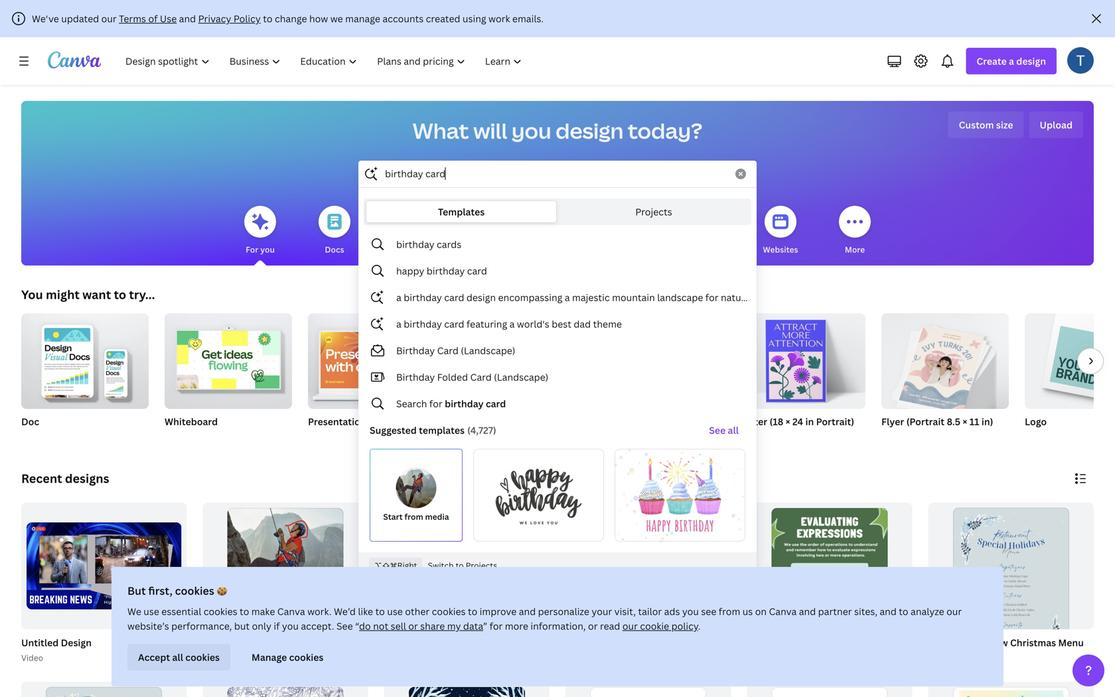 Task type: locate. For each thing, give the bounding box(es) containing it.
cookies down rook
[[185, 651, 220, 664]]

None search field
[[358, 161, 780, 579]]

what
[[413, 116, 469, 145]]

suggested
[[370, 424, 417, 436]]

0 vertical spatial all
[[728, 424, 739, 436]]

snow
[[984, 636, 1008, 649]]

0 horizontal spatial see
[[337, 620, 353, 632]]

more
[[845, 244, 865, 255]]

card down happy birthday card
[[444, 291, 464, 304]]

1 vertical spatial px
[[283, 652, 292, 663]]

card for a birthday card featuring a world's best dad theme
[[444, 318, 464, 330]]

1 horizontal spatial projects
[[636, 205, 672, 218]]

24 right 18
[[755, 433, 764, 443]]

cookies up essential
[[175, 584, 214, 598]]

design up search search box on the top of the page
[[556, 116, 624, 145]]

untitled design video
[[21, 636, 92, 663]]

1
[[260, 636, 265, 649]]

flyer (portrait 8.5 × 11 in)
[[882, 415, 993, 428]]

birthday
[[396, 344, 435, 357], [396, 371, 435, 383]]

presentations
[[456, 244, 510, 255]]

other
[[405, 605, 430, 618]]

1 vertical spatial in
[[766, 433, 773, 443]]

try...
[[129, 286, 155, 303]]

none search field containing templates
[[358, 161, 780, 579]]

list box containing birthday cards
[[359, 231, 780, 547]]

to right like
[[375, 605, 385, 618]]

1 horizontal spatial 24
[[793, 415, 803, 428]]

you up "policy"
[[682, 605, 699, 618]]

group
[[21, 308, 149, 409], [165, 308, 292, 409], [738, 308, 866, 409], [882, 308, 1009, 413], [308, 313, 436, 409], [1025, 313, 1115, 409], [21, 503, 187, 629], [203, 503, 368, 629], [747, 503, 913, 697], [929, 503, 1094, 672], [21, 682, 187, 697], [203, 682, 368, 697], [384, 682, 550, 697], [566, 682, 731, 697], [747, 682, 913, 697], [929, 682, 1094, 697]]

0 horizontal spatial our
[[101, 12, 117, 25]]

edit a copy of the black white simple calligraphy birthday card template image
[[473, 449, 604, 542]]

(landscape) down birthday card (landscape) link
[[494, 371, 549, 383]]

see left 18
[[709, 424, 726, 436]]

do
[[359, 620, 371, 632]]

1 horizontal spatial or
[[588, 620, 598, 632]]

1 vertical spatial all
[[172, 651, 183, 664]]

for left the nature
[[706, 291, 719, 304]]

2 horizontal spatial for
[[706, 291, 719, 304]]

nature
[[721, 291, 750, 304]]

1 horizontal spatial for
[[490, 620, 503, 632]]

birthday down 'happy'
[[404, 291, 442, 304]]

1 horizontal spatial all
[[728, 424, 739, 436]]

× left 11
[[963, 415, 968, 428]]

card for a birthday card design encompassing a majestic mountain landscape for nature lovers
[[444, 291, 464, 304]]

card up birthday card (landscape)
[[444, 318, 464, 330]]

for right the "
[[490, 620, 503, 632]]

cookies down accept.
[[289, 651, 324, 664]]

0 horizontal spatial 24
[[755, 433, 764, 443]]

design down but
[[227, 636, 258, 649]]

blue winter snow christmas menu group
[[926, 503, 1094, 672]]

1 vertical spatial design
[[556, 116, 624, 145]]

in down (18
[[766, 433, 773, 443]]

2 horizontal spatial 1080
[[335, 433, 355, 443]]

birthday card (landscape)
[[396, 344, 515, 357]]

design inside untitled design video
[[61, 636, 92, 649]]

logo group
[[1025, 313, 1115, 445]]

we
[[330, 12, 343, 25]]

website's
[[127, 620, 169, 632]]

our down visit,
[[623, 620, 638, 632]]

if
[[274, 620, 280, 632]]

all right accept
[[172, 651, 183, 664]]

happy birthday card button
[[359, 258, 756, 284]]

evaluation expressions through pemdas whiteboard group
[[566, 503, 731, 665]]

birthday for a birthday card design encompassing a majestic mountain landscape for nature lovers
[[404, 291, 442, 304]]

encompassing
[[498, 291, 563, 304]]

1 untitled design group from the left
[[19, 503, 187, 665]]

1 vertical spatial projects
[[466, 560, 497, 571]]

poster (18 × 24 in portrait) 18 × 24 in
[[738, 415, 854, 443]]

or right the sell
[[408, 620, 418, 632]]

"
[[355, 620, 359, 632]]

from left us
[[719, 605, 740, 618]]

analyze
[[911, 605, 945, 618]]

our
[[101, 12, 117, 25], [947, 605, 962, 618], [623, 620, 638, 632]]

birthday up birthday card (landscape)
[[404, 318, 442, 330]]

and right 'sites,'
[[880, 605, 897, 618]]

1 vertical spatial (landscape)
[[494, 371, 549, 383]]

2 vertical spatial for
[[490, 620, 503, 632]]

created
[[426, 12, 460, 25]]

to up but
[[240, 605, 249, 618]]

for
[[246, 244, 258, 255]]

will
[[473, 116, 507, 145]]

suggested templates (4,727)
[[370, 424, 496, 436]]

on
[[755, 605, 767, 618]]

you right for
[[260, 244, 275, 255]]

design for untitled
[[61, 636, 92, 649]]

0 horizontal spatial in
[[766, 433, 773, 443]]

list
[[203, 651, 228, 666]]

you right will
[[512, 116, 551, 145]]

1 birthday from the top
[[396, 344, 435, 357]]

×
[[786, 415, 790, 428], [963, 415, 968, 428], [329, 433, 333, 443], [749, 433, 753, 443]]

make
[[251, 605, 275, 618]]

all
[[728, 424, 739, 436], [172, 651, 183, 664]]

birthday cards
[[396, 238, 462, 250]]

birthday for a birthday card featuring a world's best dad theme
[[404, 318, 442, 330]]

birthday up 'happy'
[[396, 238, 435, 250]]

0 horizontal spatial for
[[429, 397, 443, 410]]

best
[[552, 318, 572, 330]]

card inside the a birthday card design encompassing a majestic mountain landscape for nature lovers button
[[444, 291, 464, 304]]

poster (18 × 24 in portrait) group
[[738, 308, 866, 445]]

× right 1920
[[329, 433, 333, 443]]

whiteboards
[[384, 244, 434, 255]]

and
[[179, 12, 196, 25], [519, 605, 536, 618], [799, 605, 816, 618], [880, 605, 897, 618]]

0 vertical spatial design
[[1017, 55, 1046, 67]]

0 vertical spatial for
[[706, 291, 719, 304]]

1 horizontal spatial in
[[806, 415, 814, 428]]

0 horizontal spatial or
[[408, 620, 418, 632]]

0 horizontal spatial canva
[[277, 605, 305, 618]]

our left 'terms'
[[101, 12, 117, 25]]

blue
[[929, 636, 949, 649]]

blue winter snow christmas menu
[[929, 636, 1084, 649]]

2 vertical spatial design
[[467, 291, 496, 304]]

edit a copy of the colorful watercolor happy birthday card template image
[[615, 449, 746, 542]]

2 horizontal spatial our
[[947, 605, 962, 618]]

0 vertical spatial birthday
[[396, 344, 435, 357]]

1 horizontal spatial canva
[[769, 605, 797, 618]]

0 horizontal spatial untitled design group
[[19, 503, 187, 665]]

0 vertical spatial px
[[357, 433, 366, 443]]

from right start
[[405, 511, 423, 522]]

in left portrait)
[[806, 415, 814, 428]]

use up the sell
[[387, 605, 403, 618]]

1 horizontal spatial from
[[719, 605, 740, 618]]

1 horizontal spatial design
[[556, 116, 624, 145]]

2 horizontal spatial design
[[1017, 55, 1046, 67]]

design up featuring
[[467, 291, 496, 304]]

0 horizontal spatial px
[[283, 652, 292, 663]]

card inside a birthday card featuring a world's best dad theme button
[[444, 318, 464, 330]]

1080 inside presentation (16:9) 1920 × 1080 px
[[335, 433, 355, 443]]

see all
[[709, 424, 739, 436]]

cookies up my
[[432, 605, 466, 618]]

use
[[144, 605, 159, 618], [387, 605, 403, 618]]

1 vertical spatial for
[[429, 397, 443, 410]]

0 horizontal spatial use
[[144, 605, 159, 618]]

our right the analyze
[[947, 605, 962, 618]]

or
[[408, 620, 418, 632], [588, 620, 598, 632]]

use up website's
[[144, 605, 159, 618]]

birthday
[[396, 238, 435, 250], [427, 264, 465, 277], [404, 291, 442, 304], [404, 318, 442, 330], [445, 397, 484, 410]]

for inside "but first, cookies 🍪" dialog
[[490, 620, 503, 632]]

0 vertical spatial (landscape)
[[461, 344, 515, 357]]

use
[[160, 12, 177, 25]]

projects
[[636, 205, 672, 218], [466, 560, 497, 571]]

2 canva from the left
[[769, 605, 797, 618]]

manage cookies
[[252, 651, 324, 664]]

you
[[512, 116, 551, 145], [260, 244, 275, 255], [682, 605, 699, 618], [282, 620, 299, 632]]

1 horizontal spatial design
[[227, 636, 258, 649]]

8.5
[[947, 415, 961, 428]]

ts button
[[203, 651, 217, 666]]

1 vertical spatial birthday
[[396, 371, 435, 383]]

× inside presentation (16:9) 1920 × 1080 px
[[329, 433, 333, 443]]

1080 down 'presentation'
[[335, 433, 355, 443]]

card for happy birthday card
[[467, 264, 487, 277]]

.
[[698, 620, 701, 632]]

0 horizontal spatial design
[[467, 291, 496, 304]]

1080 left "x"
[[233, 652, 253, 663]]

0 vertical spatial see
[[709, 424, 726, 436]]

instagram post (square)
[[451, 415, 560, 428]]

theme
[[593, 318, 622, 330]]

1 horizontal spatial use
[[387, 605, 403, 618]]

1 vertical spatial from
[[719, 605, 740, 618]]

happy birthday card
[[396, 264, 487, 277]]

untitled design group containing untitled design
[[19, 503, 187, 665]]

1 use from the left
[[144, 605, 159, 618]]

docs button
[[319, 197, 351, 266]]

2 use from the left
[[387, 605, 403, 618]]

0 horizontal spatial design
[[61, 636, 92, 649]]

2 design from the left
[[227, 636, 258, 649]]

birthday down cards
[[427, 264, 465, 277]]

see
[[701, 605, 717, 618]]

0 vertical spatial from
[[405, 511, 423, 522]]

0 vertical spatial projects
[[636, 205, 672, 218]]

design right create
[[1017, 55, 1046, 67]]

media
[[425, 511, 449, 522]]

card
[[467, 264, 487, 277], [444, 291, 464, 304], [444, 318, 464, 330], [486, 397, 506, 410]]

and right use
[[179, 12, 196, 25]]

1 horizontal spatial untitled design group
[[384, 503, 550, 672]]

0 horizontal spatial all
[[172, 651, 183, 664]]

personalize
[[538, 605, 589, 618]]

all inside "button"
[[172, 651, 183, 664]]

doc
[[21, 415, 39, 428]]

or down your
[[588, 620, 598, 632]]

(landscape) down featuring
[[461, 344, 515, 357]]

canva right on on the right bottom of the page
[[769, 605, 797, 618]]

untitled design group
[[19, 503, 187, 665], [384, 503, 550, 672]]

card right folded
[[470, 371, 492, 383]]

not
[[373, 620, 388, 632]]

2 or from the left
[[588, 620, 598, 632]]

we use essential cookies to make canva work. we'd like to use other cookies to improve and personalize your visit, tailor ads you see from us on canva and partner sites, and to analyze our website's performance, but only if you accept. see "
[[127, 605, 962, 632]]

all left (18
[[728, 424, 739, 436]]

design
[[1017, 55, 1046, 67], [556, 116, 624, 145], [467, 291, 496, 304]]

2 untitled design group from the left
[[384, 503, 550, 672]]

design inside button
[[467, 291, 496, 304]]

1 vertical spatial 24
[[755, 433, 764, 443]]

canva up if
[[277, 605, 305, 618]]

card inside happy birthday card button
[[467, 264, 487, 277]]

× right 18
[[749, 433, 753, 443]]

birthday for birthday card (landscape)
[[396, 344, 435, 357]]

flyer (portrait 8.5 × 11 in) group
[[882, 308, 1009, 445]]

0 horizontal spatial card
[[437, 344, 459, 357]]

list box
[[359, 231, 780, 547]]

24 right (18
[[793, 415, 803, 428]]

design inside button
[[227, 636, 258, 649]]

list inside rook design 1 group
[[203, 651, 228, 666]]

group inside rook design 1 group
[[203, 503, 368, 629]]

to left the analyze
[[899, 605, 909, 618]]

templates button
[[366, 201, 556, 222]]

for
[[706, 291, 719, 304], [429, 397, 443, 410], [490, 620, 503, 632]]

a birthday card design encompassing a majestic mountain landscape for nature lovers button
[[359, 284, 780, 311]]

whiteboard group
[[165, 308, 292, 445]]

for right search
[[429, 397, 443, 410]]

websites
[[763, 244, 798, 255]]

canva
[[277, 605, 305, 618], [769, 605, 797, 618]]

see left "
[[337, 620, 353, 632]]

performance,
[[171, 620, 232, 632]]

do not sell or share my data link
[[359, 620, 483, 632]]

see inside we use essential cookies to make canva work. we'd like to use other cookies to improve and personalize your visit, tailor ads you see from us on canva and partner sites, and to analyze our website's performance, but only if you accept. see "
[[337, 620, 353, 632]]

design for today?
[[556, 116, 624, 145]]

cookies
[[175, 584, 214, 598], [204, 605, 237, 618], [432, 605, 466, 618], [185, 651, 220, 664], [289, 651, 324, 664]]

1 horizontal spatial our
[[623, 620, 638, 632]]

design right untitled
[[61, 636, 92, 649]]

change
[[275, 12, 307, 25]]

0 vertical spatial our
[[101, 12, 117, 25]]

poster
[[738, 415, 768, 428]]

card up folded
[[437, 344, 459, 357]]

privacy
[[198, 12, 231, 25]]

2 vertical spatial our
[[623, 620, 638, 632]]

card
[[437, 344, 459, 357], [470, 371, 492, 383]]

presentation
[[308, 415, 366, 428]]

majestic
[[572, 291, 610, 304]]

all inside button
[[728, 424, 739, 436]]

2 birthday from the top
[[396, 371, 435, 383]]

but
[[127, 584, 146, 598]]

1080 right "x"
[[261, 652, 281, 663]]

1 horizontal spatial see
[[709, 424, 726, 436]]

happy
[[396, 264, 424, 277]]

for inside button
[[706, 291, 719, 304]]

in
[[806, 415, 814, 428], [766, 433, 773, 443]]

to right switch at the bottom
[[456, 560, 464, 571]]

only
[[252, 620, 271, 632]]

card down presentations
[[467, 264, 487, 277]]

1 horizontal spatial px
[[357, 433, 366, 443]]

untitled design button
[[21, 635, 92, 651]]

1 horizontal spatial card
[[470, 371, 492, 383]]

1 design from the left
[[61, 636, 92, 649]]

Search search field
[[385, 161, 728, 187]]

0 vertical spatial in
[[806, 415, 814, 428]]

more button
[[839, 197, 871, 266]]

1 vertical spatial our
[[947, 605, 962, 618]]

for you button
[[244, 197, 276, 266]]

0 vertical spatial 24
[[793, 415, 803, 428]]

1 vertical spatial see
[[337, 620, 353, 632]]

1 vertical spatial card
[[470, 371, 492, 383]]



Task type: describe. For each thing, give the bounding box(es) containing it.
size
[[996, 119, 1013, 131]]

cookies down 🍪
[[204, 605, 237, 618]]

switch to projects
[[428, 560, 497, 571]]

all for accept
[[172, 651, 183, 664]]

today?
[[628, 116, 703, 145]]

landscape
[[657, 291, 703, 304]]

first,
[[148, 584, 173, 598]]

how
[[309, 12, 328, 25]]

presentation (16:9) group
[[308, 313, 436, 445]]

upload button
[[1029, 112, 1083, 138]]

do not sell or share my data " for more information, or read our cookie policy .
[[359, 620, 701, 632]]

(square)
[[521, 415, 560, 428]]

post
[[499, 415, 519, 428]]

sites,
[[854, 605, 878, 618]]

to inside search box
[[456, 560, 464, 571]]

cookies inside 'button'
[[289, 651, 324, 664]]

you inside button
[[260, 244, 275, 255]]

accept all cookies button
[[127, 644, 230, 671]]

1 canva from the left
[[277, 605, 305, 618]]

for you
[[246, 244, 275, 255]]

list box inside search box
[[359, 231, 780, 547]]

group inside untitled design group
[[21, 503, 187, 629]]

work.
[[307, 605, 332, 618]]

birthday folded card (landscape) link
[[359, 364, 756, 390]]

a birthday card featuring a world's best dad theme button
[[359, 311, 756, 337]]

0 horizontal spatial from
[[405, 511, 423, 522]]

0 horizontal spatial projects
[[466, 560, 497, 571]]

want
[[82, 286, 111, 303]]

design inside dropdown button
[[1017, 55, 1046, 67]]

like
[[358, 605, 373, 618]]

accept
[[138, 651, 170, 664]]

recent
[[21, 470, 62, 487]]

create
[[977, 55, 1007, 67]]

see all button
[[703, 417, 746, 443]]

world's
[[517, 318, 550, 330]]

all for see
[[728, 424, 739, 436]]

px inside presentation (16:9) 1920 × 1080 px
[[357, 433, 366, 443]]

custom size button
[[948, 112, 1024, 138]]

and left partner
[[799, 605, 816, 618]]

our inside we use essential cookies to make canva work. we'd like to use other cookies to improve and personalize your visit, tailor ads you see from us on canva and partner sites, and to analyze our website's performance, but only if you accept. see "
[[947, 605, 962, 618]]

websites button
[[763, 197, 798, 266]]

design for encompassing
[[467, 291, 496, 304]]

menu
[[1058, 636, 1084, 649]]

policy
[[234, 12, 261, 25]]

terms
[[119, 12, 146, 25]]

us
[[743, 605, 753, 618]]

instagram
[[451, 415, 497, 428]]

(portrait
[[907, 415, 945, 428]]

whiteboards button
[[384, 197, 434, 266]]

a inside dropdown button
[[1009, 55, 1014, 67]]

folded
[[437, 371, 468, 383]]

a birthday card featuring a world's best dad theme
[[396, 318, 622, 330]]

birthday for birthday folded card (landscape)
[[396, 371, 435, 383]]

our cookie policy link
[[623, 620, 698, 632]]

video
[[21, 652, 43, 663]]

see inside button
[[709, 424, 726, 436]]

× right (18
[[786, 415, 790, 428]]

birthday card (landscape) link
[[359, 337, 756, 364]]

using
[[463, 12, 486, 25]]

from inside we use essential cookies to make canva work. we'd like to use other cookies to improve and personalize your visit, tailor ads you see from us on canva and partner sites, and to analyze our website's performance, but only if you accept. see "
[[719, 605, 740, 618]]

1 horizontal spatial 1080
[[261, 652, 281, 663]]

we've updated our terms of use and privacy policy to change how we manage accounts created using work emails.
[[32, 12, 544, 25]]

sell
[[391, 620, 406, 632]]

designs
[[65, 470, 109, 487]]

1 or from the left
[[408, 620, 418, 632]]

resume group
[[595, 313, 722, 445]]

lovers
[[753, 291, 780, 304]]

top level navigation element
[[117, 48, 533, 74]]

"
[[483, 620, 487, 632]]

⌥⇧⌘right
[[374, 560, 417, 571]]

start from media
[[383, 511, 449, 522]]

visit,
[[615, 605, 636, 618]]

ads
[[664, 605, 680, 618]]

but first, cookies 🍪 dialog
[[112, 567, 1004, 686]]

to right policy
[[263, 12, 273, 25]]

cards
[[437, 238, 462, 250]]

to left try...
[[114, 286, 126, 303]]

cookies inside "button"
[[185, 651, 220, 664]]

you
[[21, 286, 43, 303]]

(4,727)
[[467, 424, 496, 436]]

px inside rook design 1 group
[[283, 652, 292, 663]]

card up "instagram post (square)"
[[486, 397, 506, 410]]

might
[[46, 286, 80, 303]]

mountain
[[612, 291, 655, 304]]

tara schultz image
[[1068, 47, 1094, 74]]

emails.
[[512, 12, 544, 25]]

0 horizontal spatial 1080
[[233, 652, 253, 663]]

and up do not sell or share my data " for more information, or read our cookie policy .
[[519, 605, 536, 618]]

rook design 1 button
[[203, 635, 265, 651]]

to up data
[[468, 605, 477, 618]]

uploaded media image
[[396, 468, 436, 508]]

rook
[[203, 636, 225, 649]]

birthday up instagram
[[445, 397, 484, 410]]

instagram post (square) group
[[451, 313, 579, 445]]

11
[[970, 415, 980, 428]]

doc group
[[21, 308, 149, 445]]

design for rook
[[227, 636, 258, 649]]

logo
[[1025, 415, 1047, 428]]

information,
[[531, 620, 586, 632]]

birthday for happy birthday card
[[427, 264, 465, 277]]

0 vertical spatial card
[[437, 344, 459, 357]]

terms of use link
[[119, 12, 177, 25]]

data
[[463, 620, 483, 632]]

but first, cookies 🍪
[[127, 584, 227, 598]]

you right if
[[282, 620, 299, 632]]

start
[[383, 511, 403, 522]]

flyer
[[882, 415, 904, 428]]

rook design 1
[[203, 636, 265, 649]]

projects inside button
[[636, 205, 672, 218]]

christmas
[[1010, 636, 1056, 649]]

presentations button
[[456, 197, 510, 266]]

manage
[[252, 651, 287, 664]]

🍪
[[217, 584, 227, 598]]

accept.
[[301, 620, 334, 632]]

untitled
[[21, 636, 59, 649]]

manage cookies button
[[241, 644, 334, 671]]

templates
[[438, 205, 485, 218]]

we
[[127, 605, 141, 618]]

but
[[234, 620, 250, 632]]

a birthday card design encompassing a majestic mountain landscape for nature lovers
[[396, 291, 780, 304]]

rook design 1 group
[[200, 503, 368, 666]]



Task type: vqa. For each thing, say whether or not it's contained in the screenshot.
design within button
yes



